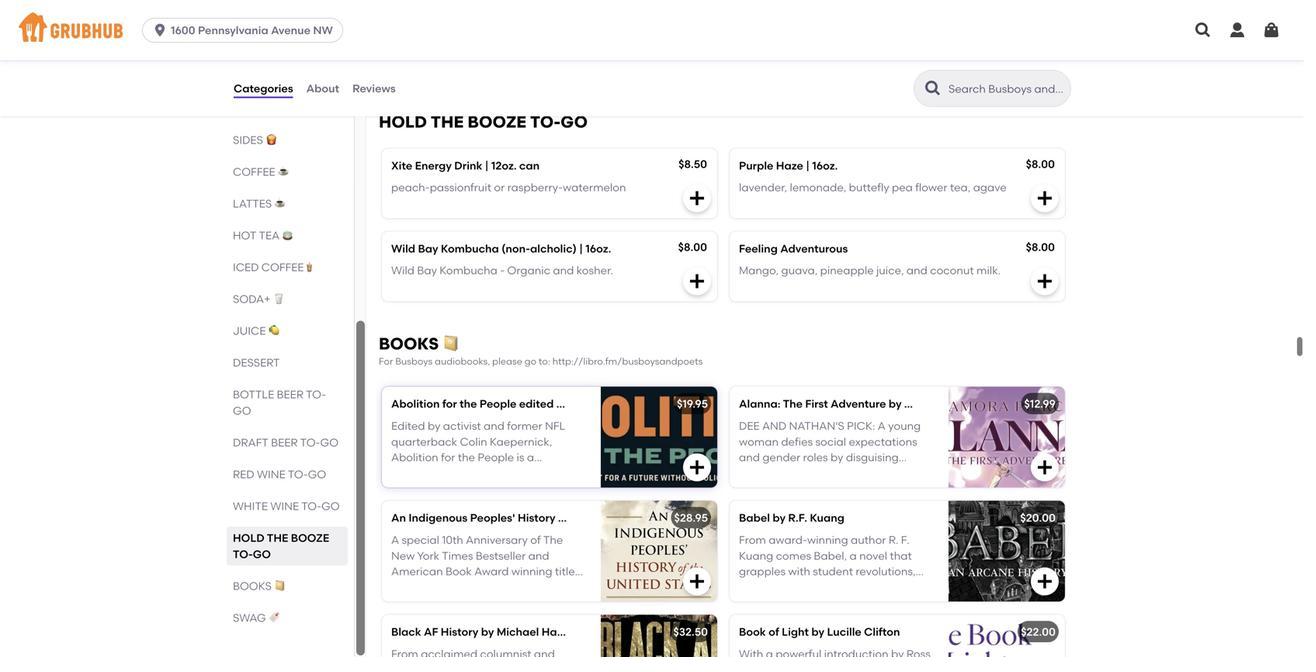 Task type: vqa. For each thing, say whether or not it's contained in the screenshot.
bottom "SAUCE,"
no



Task type: locate. For each thing, give the bounding box(es) containing it.
or
[[427, 74, 438, 87], [494, 181, 505, 194]]

| left 12oz.
[[485, 159, 489, 172]]

edited
[[519, 398, 554, 411]]

purchase.
[[484, 74, 536, 87]]

1 vertical spatial ☕️
[[274, 197, 285, 210]]

1 vertical spatial booze
[[291, 532, 329, 545]]

books up swag
[[233, 580, 272, 593]]

go for bottle beer to- go
[[233, 404, 251, 418]]

to- up red wine to-go
[[300, 436, 320, 449]]

2 wild from the top
[[391, 264, 415, 277]]

$32.50
[[673, 626, 708, 639]]

black af history by michael harriot
[[391, 626, 579, 639]]

wine right red on the left bottom of page
[[257, 468, 285, 481]]

iced coffee🧋
[[233, 261, 315, 274]]

lavender, lemonade, buttefly pea flower tea, agave
[[739, 181, 1007, 194]]

1600 pennsylvania avenue nw
[[171, 24, 333, 37]]

go down bottle
[[233, 404, 251, 418]]

and
[[391, 74, 412, 87], [553, 264, 574, 277], [907, 264, 927, 277]]

beer inside bottle beer to- go
[[277, 388, 303, 401]]

bay
[[418, 242, 438, 255], [417, 264, 437, 277]]

lucille
[[827, 626, 861, 639]]

Search Busboys and Poets - 450 K search field
[[947, 82, 1066, 96]]

for
[[442, 398, 457, 411]]

please
[[492, 356, 522, 367]]

bay for wild bay kombucha (non-alcholic) | 16oz.
[[418, 242, 438, 255]]

books inside books 📔 for busboys audiobooks, please go to: http://libro.fm/busboysandpoets
[[379, 334, 439, 354]]

draft
[[233, 436, 268, 449]]

📔 inside books 📔 for busboys audiobooks, please go to: http://libro.fm/busboysandpoets
[[443, 334, 459, 354]]

kuang
[[810, 512, 844, 525]]

go inside hold the booze to-go
[[253, 548, 271, 561]]

2 horizontal spatial and
[[907, 264, 927, 277]]

an indigenous peoples' history of the united states by roxanne dunbar-ortiz image
[[601, 501, 717, 602]]

0 vertical spatial wine
[[257, 468, 285, 481]]

0 horizontal spatial and
[[391, 74, 412, 87]]

passionfruit
[[430, 181, 491, 194]]

0 vertical spatial kombucha
[[441, 242, 499, 255]]

bay left -
[[417, 264, 437, 277]]

$20.00
[[1020, 512, 1056, 525]]

1 vertical spatial 📔
[[274, 580, 285, 593]]

to- up white wine to-go at left
[[288, 468, 308, 481]]

by left r.f.
[[773, 512, 786, 525]]

0 vertical spatial bay
[[418, 242, 438, 255]]

main navigation navigation
[[0, 0, 1304, 61]]

0 horizontal spatial hold the booze to-go
[[233, 532, 329, 561]]

1 vertical spatial books
[[233, 580, 272, 593]]

to- inside hold the booze to-go
[[233, 548, 253, 561]]

0 horizontal spatial |
[[485, 159, 489, 172]]

0 vertical spatial 📔
[[443, 334, 459, 354]]

go inside bottle beer to- go
[[233, 404, 251, 418]]

to- down red wine to-go
[[301, 500, 321, 513]]

0 vertical spatial wild
[[391, 242, 415, 255]]

soda+
[[233, 293, 270, 306]]

to- up books 📔
[[233, 548, 253, 561]]

and down must
[[391, 74, 412, 87]]

hold down white
[[233, 532, 264, 545]]

16oz. up lemonade,
[[812, 159, 838, 172]]

busboys
[[395, 356, 432, 367]]

svg image
[[1194, 21, 1212, 40], [1228, 21, 1247, 40], [1262, 21, 1281, 40], [152, 23, 168, 38], [688, 50, 706, 69], [1035, 50, 1054, 69], [688, 458, 706, 477], [1035, 458, 1054, 477], [688, 573, 706, 591]]

flower
[[915, 181, 947, 194]]

winery:
[[391, 11, 430, 24]]

black af history by michael harriot image
[[601, 615, 717, 657]]

svg image left mango,
[[688, 272, 706, 291]]

1 vertical spatial kombucha
[[440, 264, 497, 277]]

beer up red wine to-go
[[271, 436, 298, 449]]

dessert
[[233, 356, 280, 369]]

to- inside bottle beer to- go
[[306, 388, 326, 401]]

svg image right milk.
[[1035, 272, 1054, 291]]

avenue
[[271, 24, 310, 37]]

svg image inside 1600 pennsylvania avenue nw button
[[152, 23, 168, 38]]

audiobooks,
[[435, 356, 490, 367]]

0 horizontal spatial hold
[[233, 532, 264, 545]]

1 vertical spatial or
[[494, 181, 505, 194]]

0 horizontal spatial the
[[267, 532, 288, 545]]

hold the booze to-go down to
[[379, 112, 588, 132]]

beer for draft
[[271, 436, 298, 449]]

wine for red
[[257, 468, 285, 481]]

1 vertical spatial bay
[[417, 264, 437, 277]]

go
[[561, 112, 588, 132], [233, 404, 251, 418], [320, 436, 338, 449], [308, 468, 326, 481], [321, 500, 340, 513], [253, 548, 271, 561]]

svg image up $22.00
[[1035, 573, 1054, 591]]

0 vertical spatial hold
[[379, 112, 427, 132]]

1 horizontal spatial hold the booze to-go
[[379, 112, 588, 132]]

white wine to-go
[[233, 500, 340, 513]]

book of light by lucille clifton
[[739, 626, 900, 639]]

0 vertical spatial or
[[427, 74, 438, 87]]

1 horizontal spatial books
[[379, 334, 439, 354]]

the down the older
[[431, 112, 464, 132]]

bottle beer to- go
[[233, 388, 326, 418]]

milk.
[[976, 264, 1001, 277]]

0 vertical spatial booze
[[468, 112, 526, 132]]

guava,
[[781, 264, 818, 277]]

1 vertical spatial beer
[[271, 436, 298, 449]]

by right "light"
[[811, 626, 824, 639]]

zuccardi
[[433, 11, 480, 24]]

beer for bottle
[[277, 388, 303, 401]]

pierce
[[948, 398, 981, 411]]

to- for bottle beer to- go
[[306, 388, 326, 401]]

ordered
[[435, 58, 477, 71]]

bay down peach- at the top
[[418, 242, 438, 255]]

colin
[[572, 398, 600, 411]]

-
[[500, 264, 505, 277]]

and right juice,
[[907, 264, 927, 277]]

svg image
[[688, 189, 706, 207], [1035, 189, 1054, 207], [688, 272, 706, 291], [1035, 272, 1054, 291], [1035, 573, 1054, 591]]

1 vertical spatial hold
[[233, 532, 264, 545]]

winery: zuccardi  region: argentina sustainable  tasting notes: white fruit, citrus blossom, delicate finish. must be ordered with prepared food and 21 or older to purchase.
[[391, 11, 581, 87]]

adventurous
[[780, 242, 848, 255]]

by
[[556, 398, 569, 411], [889, 398, 902, 411], [773, 512, 786, 525], [481, 626, 494, 639], [811, 626, 824, 639]]

go
[[525, 356, 536, 367]]

📔 up audiobooks,
[[443, 334, 459, 354]]

svg image for wild bay kombucha - organic and kosher.
[[688, 272, 706, 291]]

| up kosher.
[[579, 242, 583, 255]]

1 vertical spatial wine
[[270, 500, 299, 513]]

of
[[769, 626, 779, 639]]

lattes
[[233, 197, 272, 210]]

$12.99
[[1024, 398, 1056, 411]]

books up busboys
[[379, 334, 439, 354]]

to- for draft beer to-go
[[300, 436, 320, 449]]

16oz.
[[812, 159, 838, 172], [586, 242, 611, 255]]

http://libro.fm/busboysandpoets
[[552, 356, 703, 367]]

abolition for the people edited by colin kaepernick
[[391, 398, 663, 411]]

soda+ 🥛
[[233, 293, 284, 306]]

coffee🧋
[[261, 261, 315, 274]]

lemonade,
[[790, 181, 846, 194]]

$8.00
[[1026, 157, 1055, 171], [678, 240, 707, 254], [1026, 240, 1055, 254]]

0 horizontal spatial or
[[427, 74, 438, 87]]

☕️ right lattes
[[274, 197, 285, 210]]

sides 🍟
[[233, 134, 277, 147]]

☕️ right the coffee
[[278, 165, 289, 179]]

beer right bottle
[[277, 388, 303, 401]]

to- up can
[[530, 112, 561, 132]]

people
[[480, 398, 516, 411]]

☕️ for lattes ☕️
[[274, 197, 285, 210]]

by left colin
[[556, 398, 569, 411]]

first
[[805, 398, 828, 411]]

go up white wine to-go at left
[[308, 468, 326, 481]]

📔 up the "🔖"
[[274, 580, 285, 593]]

0 vertical spatial hold the booze to-go
[[379, 112, 588, 132]]

alanna: the first adventure by tamora pierce image
[[949, 387, 1065, 488]]

books
[[379, 334, 439, 354], [233, 580, 272, 593]]

red wine to-go
[[233, 468, 326, 481]]

agave
[[973, 181, 1007, 194]]

booze
[[468, 112, 526, 132], [291, 532, 329, 545]]

1 vertical spatial wild
[[391, 264, 415, 277]]

kombucha left -
[[440, 264, 497, 277]]

hold up xite
[[379, 112, 427, 132]]

go up books 📔
[[253, 548, 271, 561]]

tea,
[[950, 181, 971, 194]]

$28.95
[[674, 512, 708, 525]]

|
[[485, 159, 489, 172], [806, 159, 810, 172], [579, 242, 583, 255]]

kombucha up 'wild bay kombucha - organic and kosher.'
[[441, 242, 499, 255]]

watermelon
[[563, 181, 626, 194]]

go up red wine to-go
[[320, 436, 338, 449]]

or down 12oz.
[[494, 181, 505, 194]]

and down "alcholic)"
[[553, 264, 574, 277]]

juice,
[[876, 264, 904, 277]]

hold the booze to-go down white wine to-go at left
[[233, 532, 329, 561]]

📔
[[443, 334, 459, 354], [274, 580, 285, 593]]

books for books 📔 for busboys audiobooks, please go to: http://libro.fm/busboysandpoets
[[379, 334, 439, 354]]

| right haze
[[806, 159, 810, 172]]

1 vertical spatial hold the booze to-go
[[233, 532, 329, 561]]

by left tamora
[[889, 398, 902, 411]]

svg image right "agave" on the top of page
[[1035, 189, 1054, 207]]

0 horizontal spatial 📔
[[274, 580, 285, 593]]

wine down red wine to-go
[[270, 500, 299, 513]]

1 wild from the top
[[391, 242, 415, 255]]

$8.50
[[678, 157, 707, 171]]

0 horizontal spatial books
[[233, 580, 272, 593]]

book
[[739, 626, 766, 639]]

go down red wine to-go
[[321, 500, 340, 513]]

or right 21
[[427, 74, 438, 87]]

booze down white wine to-go at left
[[291, 532, 329, 545]]

1 horizontal spatial 📔
[[443, 334, 459, 354]]

0 horizontal spatial 16oz.
[[586, 242, 611, 255]]

1 vertical spatial the
[[267, 532, 288, 545]]

feeling adventurous
[[739, 242, 848, 255]]

1 horizontal spatial or
[[494, 181, 505, 194]]

$8.00 for lavender, lemonade, buttefly pea flower tea, agave
[[1026, 157, 1055, 171]]

red
[[233, 468, 254, 481]]

and inside 'winery: zuccardi  region: argentina sustainable  tasting notes: white fruit, citrus blossom, delicate finish. must be ordered with prepared food and 21 or older to purchase.'
[[391, 74, 412, 87]]

1 horizontal spatial booze
[[468, 112, 526, 132]]

food
[[557, 58, 581, 71]]

0 vertical spatial ☕️
[[278, 165, 289, 179]]

booze down purchase.
[[468, 112, 526, 132]]

to- up draft beer to-go
[[306, 388, 326, 401]]

svg image down $8.50
[[688, 189, 706, 207]]

0 vertical spatial books
[[379, 334, 439, 354]]

0 horizontal spatial booze
[[291, 532, 329, 545]]

sustainable
[[391, 27, 453, 40]]

hold
[[379, 112, 427, 132], [233, 532, 264, 545]]

$8.00 for mango, guava, pineapple juice, and coconut milk.
[[1026, 240, 1055, 254]]

$8.00 for wild bay kombucha - organic and kosher.
[[678, 240, 707, 254]]

draft beer to-go
[[233, 436, 338, 449]]

to- for red wine to-go
[[288, 468, 308, 481]]

to- for white wine to-go
[[301, 500, 321, 513]]

1 horizontal spatial the
[[431, 112, 464, 132]]

0 vertical spatial beer
[[277, 388, 303, 401]]

16oz. up kosher.
[[586, 242, 611, 255]]

argentina
[[524, 11, 577, 24]]

the down white wine to-go at left
[[267, 532, 288, 545]]

0 vertical spatial 16oz.
[[812, 159, 838, 172]]



Task type: describe. For each thing, give the bounding box(es) containing it.
go for red wine to-go
[[308, 468, 326, 481]]

peach-
[[391, 181, 430, 194]]

to:
[[539, 356, 550, 367]]

alcholic)
[[530, 242, 577, 255]]

juice 🍋
[[233, 324, 279, 338]]

abolition for the people edited by colin kaepernick image
[[601, 387, 717, 488]]

🔖
[[268, 612, 279, 625]]

juice
[[233, 324, 266, 338]]

📔 for books 📔
[[274, 580, 285, 593]]

xite
[[391, 159, 412, 172]]

12oz.
[[491, 159, 517, 172]]

bay for wild bay kombucha - organic and kosher.
[[417, 264, 437, 277]]

blossom,
[[449, 42, 496, 56]]

coconut
[[930, 264, 974, 277]]

purple haze | 16oz.
[[739, 159, 838, 172]]

organic
[[507, 264, 550, 277]]

kombucha for -
[[440, 264, 497, 277]]

🍵
[[282, 229, 293, 242]]

mango, guava, pineapple juice, and coconut milk.
[[739, 264, 1001, 277]]

coffee
[[233, 165, 275, 179]]

the
[[783, 398, 803, 411]]

xite energy drink | 12oz. can
[[391, 159, 540, 172]]

iced
[[233, 261, 259, 274]]

$28.95 button
[[382, 501, 717, 602]]

svg image for peach-passionfruit or raspberry-watermelon
[[688, 189, 706, 207]]

haze
[[776, 159, 803, 172]]

tasting
[[456, 27, 494, 40]]

coffee ☕️
[[233, 165, 289, 179]]

buttefly
[[849, 181, 889, 194]]

book of light by lucille clifton image
[[949, 615, 1065, 657]]

lavender,
[[739, 181, 787, 194]]

about
[[306, 82, 339, 95]]

pea
[[892, 181, 913, 194]]

books 📔 for busboys audiobooks, please go to: http://libro.fm/busboysandpoets
[[379, 334, 703, 367]]

must
[[391, 58, 416, 71]]

reviews
[[352, 82, 396, 95]]

or inside 'winery: zuccardi  region: argentina sustainable  tasting notes: white fruit, citrus blossom, delicate finish. must be ordered with prepared food and 21 or older to purchase.'
[[427, 74, 438, 87]]

1600
[[171, 24, 195, 37]]

go for draft beer to-go
[[320, 436, 338, 449]]

wild for wild bay kombucha - organic and kosher.
[[391, 264, 415, 277]]

lattes ☕️
[[233, 197, 285, 210]]

svg image for mango, guava, pineapple juice, and coconut milk.
[[1035, 272, 1054, 291]]

feeling
[[739, 242, 778, 255]]

white
[[531, 27, 559, 40]]

wine for white
[[270, 500, 299, 513]]

1 horizontal spatial |
[[579, 242, 583, 255]]

kombucha for (non-
[[441, 242, 499, 255]]

🍋
[[268, 324, 279, 338]]

1 horizontal spatial 16oz.
[[812, 159, 838, 172]]

region:
[[482, 11, 522, 24]]

babel
[[739, 512, 770, 525]]

🥛
[[273, 293, 284, 306]]

torrontes btl (750ml) image
[[601, 0, 717, 79]]

search icon image
[[924, 79, 942, 98]]

wild bay kombucha - organic and kosher.
[[391, 264, 613, 277]]

tea
[[259, 229, 280, 242]]

purple
[[739, 159, 773, 172]]

wild for wild bay kombucha (non-alcholic) | 16oz.
[[391, 242, 415, 255]]

hold inside hold the booze to-go
[[233, 532, 264, 545]]

nw
[[313, 24, 333, 37]]

☕️ for coffee ☕️
[[278, 165, 289, 179]]

babel by r.f. kuang
[[739, 512, 844, 525]]

$22.00
[[1021, 626, 1056, 639]]

by right history
[[481, 626, 494, 639]]

0 vertical spatial the
[[431, 112, 464, 132]]

black
[[391, 626, 421, 639]]

wild bay kombucha (non-alcholic) | 16oz.
[[391, 242, 611, 255]]

21
[[415, 74, 425, 87]]

reviews button
[[352, 61, 396, 116]]

books for books 📔
[[233, 580, 272, 593]]

1 horizontal spatial hold
[[379, 112, 427, 132]]

the
[[460, 398, 477, 411]]

2 horizontal spatial |
[[806, 159, 810, 172]]

books 📔
[[233, 580, 285, 593]]

clifton
[[864, 626, 900, 639]]

1 horizontal spatial and
[[553, 264, 574, 277]]

hot tea 🍵
[[233, 229, 293, 242]]

categories button
[[233, 61, 294, 116]]

booze inside hold the booze to-go
[[291, 532, 329, 545]]

alanna: the first adventure by tamora pierce
[[739, 398, 981, 411]]

af
[[424, 626, 438, 639]]

go down food
[[561, 112, 588, 132]]

chenin blanc/viognier blend | pine ridge | btl image
[[949, 0, 1065, 79]]

white
[[233, 500, 268, 513]]

go for white wine to-go
[[321, 500, 340, 513]]

to
[[470, 74, 481, 87]]

babel by r.f. kuang image
[[949, 501, 1065, 602]]

notes:
[[496, 27, 528, 40]]

michael
[[497, 626, 539, 639]]

for
[[379, 356, 393, 367]]

mango,
[[739, 264, 779, 277]]

citrus
[[418, 42, 447, 56]]

alanna:
[[739, 398, 780, 411]]

(non-
[[502, 242, 530, 255]]

📔 for books 📔 for busboys audiobooks, please go to: http://libro.fm/busboysandpoets
[[443, 334, 459, 354]]

🍟
[[266, 134, 277, 147]]

bottle
[[233, 388, 274, 401]]

raspberry-
[[507, 181, 563, 194]]

the inside hold the booze to-go
[[267, 532, 288, 545]]

kaepernick
[[602, 398, 663, 411]]

tamora
[[904, 398, 945, 411]]

svg image for lavender, lemonade, buttefly pea flower tea, agave
[[1035, 189, 1054, 207]]

hot
[[233, 229, 256, 242]]

1 vertical spatial 16oz.
[[586, 242, 611, 255]]

$19.95
[[677, 398, 708, 411]]

light
[[782, 626, 809, 639]]

1600 pennsylvania avenue nw button
[[142, 18, 349, 43]]

with
[[480, 58, 502, 71]]



